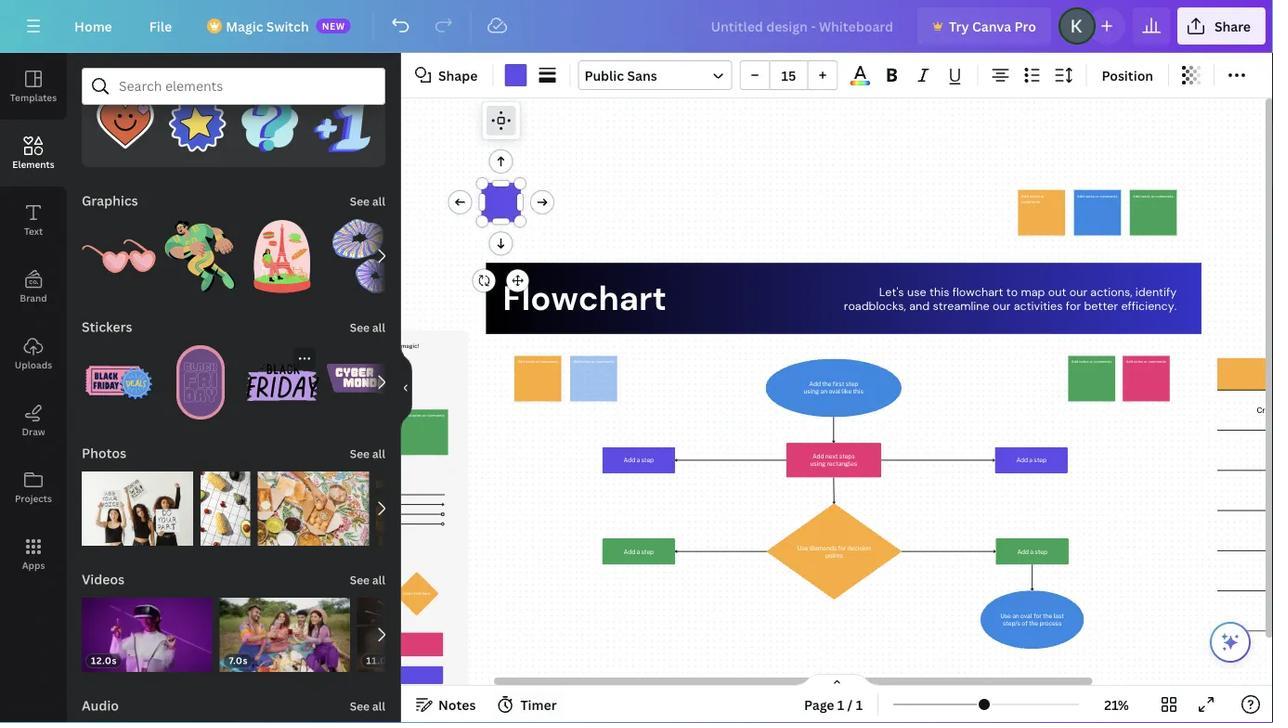 Task type: locate. For each thing, give the bounding box(es) containing it.
try
[[949, 17, 969, 35]]

brand
[[20, 292, 47, 304]]

1 horizontal spatial 1
[[856, 696, 863, 714]]

2 1 from the left
[[856, 696, 863, 714]]

see all button
[[348, 182, 387, 219], [348, 308, 387, 346], [348, 435, 387, 472], [348, 561, 387, 598], [348, 687, 387, 724]]

2 see all from the top
[[350, 320, 385, 335]]

cartoon france snow globe illustration image
[[245, 219, 320, 294]]

streamline
[[933, 299, 990, 314]]

let's use this flowchart to map out our actions, identify roadblocks, and streamline our activities for better efficiency.
[[844, 284, 1177, 314]]

let's
[[879, 284, 904, 300]]

1 all from the top
[[372, 194, 385, 209]]

elements
[[12, 158, 55, 170]]

see up person eating indian takeaway food image
[[350, 446, 370, 462]]

all up 11.0s group
[[372, 573, 385, 588]]

photos
[[82, 444, 126, 462]]

draw
[[22, 425, 45, 438]]

notes button
[[409, 690, 483, 720]]

crea
[[1257, 406, 1273, 415]]

this
[[930, 284, 950, 300]]

see up the "11.0s"
[[350, 573, 370, 588]]

1 right the /
[[856, 696, 863, 714]]

videos button
[[80, 561, 126, 598]]

1 left the /
[[838, 696, 845, 714]]

2 all from the top
[[372, 320, 385, 335]]

heart shaped glasses image
[[82, 219, 156, 294]]

efficiency.
[[1121, 299, 1177, 314]]

color range image
[[850, 81, 871, 85]]

audio button
[[80, 687, 121, 724]]

all for photos
[[372, 446, 385, 462]]

21%
[[1105, 696, 1129, 714]]

actions,
[[1091, 284, 1133, 300]]

magic switch
[[226, 17, 309, 35]]

1 see from the top
[[350, 194, 370, 209]]

None text field
[[483, 200, 519, 205]]

2 see from the top
[[350, 320, 370, 335]]

– – number field
[[776, 66, 802, 84]]

all up parks and loving sisters laying on blanket at a park image on the bottom
[[372, 446, 385, 462]]

4 see all button from the top
[[348, 561, 387, 598]]

better
[[1084, 299, 1118, 314]]

critiquing work image
[[241, 95, 298, 152]]

3 see from the top
[[350, 446, 370, 462]]

5 see from the top
[[350, 699, 370, 714]]

4 see all from the top
[[350, 573, 385, 588]]

home link
[[59, 7, 127, 45]]

#614aeb image
[[505, 64, 527, 86], [505, 64, 527, 86]]

page
[[804, 696, 835, 714]]

uploads button
[[0, 320, 67, 387]]

0 horizontal spatial 1
[[838, 696, 845, 714]]

11.0s group
[[357, 598, 488, 672]]

see down vibrant coral stripes image at top left
[[350, 320, 370, 335]]

see all for videos
[[350, 573, 385, 588]]

flowchart
[[953, 284, 1004, 300]]

see all up 11.0s group
[[350, 573, 385, 588]]

projects button
[[0, 454, 67, 521]]

see all down vibrant coral stripes image at top left
[[350, 320, 385, 335]]

all down the "11.0s"
[[372, 699, 385, 714]]

women protesting together image
[[82, 472, 193, 546]]

see all button for graphics
[[348, 182, 387, 219]]

see all up vibrant coral stripes image at top left
[[350, 194, 385, 209]]

and
[[909, 299, 930, 314]]

out
[[1048, 284, 1067, 300]]

11.0s
[[367, 655, 393, 667]]

show pages image
[[793, 673, 882, 688]]

see
[[350, 194, 370, 209], [350, 320, 370, 335], [350, 446, 370, 462], [350, 573, 370, 588], [350, 699, 370, 714]]

text button
[[0, 187, 67, 254]]

stickers
[[82, 318, 132, 336]]

1
[[838, 696, 845, 714], [856, 696, 863, 714]]

see up vibrant coral stripes image at top left
[[350, 194, 370, 209]]

all
[[372, 194, 385, 209], [372, 320, 385, 335], [372, 446, 385, 462], [372, 573, 385, 588], [372, 699, 385, 714]]

see all down the "11.0s"
[[350, 699, 385, 714]]

see all up person eating indian takeaway food image
[[350, 446, 385, 462]]

group
[[740, 60, 838, 90], [97, 84, 154, 152], [169, 84, 226, 152], [241, 84, 298, 152], [313, 84, 371, 152], [163, 208, 238, 294], [245, 208, 320, 294], [82, 219, 156, 294], [327, 219, 401, 294], [82, 334, 156, 420], [163, 334, 238, 420], [245, 335, 320, 420], [327, 346, 401, 420], [82, 461, 193, 546], [201, 461, 250, 546], [258, 461, 369, 546]]

graphics
[[82, 192, 138, 209]]

4 see from the top
[[350, 573, 370, 588]]

/
[[848, 696, 853, 714]]

draw button
[[0, 387, 67, 454]]

share
[[1215, 17, 1251, 35]]

uploads
[[15, 359, 52, 371]]

see all button for stickers
[[348, 308, 387, 346]]

shape button
[[409, 60, 485, 90]]

for
[[1066, 299, 1081, 314]]

all for stickers
[[372, 320, 385, 335]]

share button
[[1178, 7, 1266, 45]]

2 see all button from the top
[[348, 308, 387, 346]]

21% button
[[1087, 690, 1147, 720]]

all for videos
[[372, 573, 385, 588]]

all up vibrant coral stripes image at top left
[[372, 194, 385, 209]]

videos
[[82, 571, 125, 588]]

apps button
[[0, 521, 67, 588]]

stickers button
[[80, 308, 134, 346]]

see all
[[350, 194, 385, 209], [350, 320, 385, 335], [350, 446, 385, 462], [350, 573, 385, 588], [350, 699, 385, 714]]

Design title text field
[[696, 7, 910, 45]]

text
[[24, 225, 43, 237]]

our
[[1070, 284, 1088, 300], [993, 299, 1011, 314]]

see for graphics
[[350, 194, 370, 209]]

5 all from the top
[[372, 699, 385, 714]]

1 see all button from the top
[[348, 182, 387, 219]]

all down vibrant coral stripes image at top left
[[372, 320, 385, 335]]

3 all from the top
[[372, 446, 385, 462]]

smiley heart illustration sticker image
[[97, 95, 154, 152]]

our left map
[[993, 299, 1011, 314]]

5 see all button from the top
[[348, 687, 387, 724]]

our right out
[[1070, 284, 1088, 300]]

4 all from the top
[[372, 573, 385, 588]]

3 see all button from the top
[[348, 435, 387, 472]]

timer button
[[491, 690, 564, 720]]

5 see all from the top
[[350, 699, 385, 714]]

brand button
[[0, 254, 67, 320]]

see for videos
[[350, 573, 370, 588]]

3 see all from the top
[[350, 446, 385, 462]]

7.0s
[[229, 655, 248, 667]]

see down the "11.0s"
[[350, 699, 370, 714]]

use
[[907, 284, 927, 300]]

1 see all from the top
[[350, 194, 385, 209]]



Task type: vqa. For each thing, say whether or not it's contained in the screenshot.
Stickers's See all button
yes



Task type: describe. For each thing, give the bounding box(es) containing it.
public
[[585, 66, 624, 84]]

templates button
[[0, 53, 67, 120]]

see all for stickers
[[350, 320, 385, 335]]

parks and loving sisters laying on blanket at a park image
[[376, 472, 488, 546]]

12.0s
[[91, 655, 117, 667]]

hide image
[[400, 344, 412, 433]]

see all button for videos
[[348, 561, 387, 598]]

new
[[322, 20, 345, 32]]

identify
[[1136, 284, 1177, 300]]

activities
[[1014, 299, 1063, 314]]

see all button for photos
[[348, 435, 387, 472]]

see all for photos
[[350, 446, 385, 462]]

star illustration sticker image
[[169, 95, 226, 152]]

switch
[[266, 17, 309, 35]]

position
[[1102, 66, 1154, 84]]

try canva pro button
[[918, 7, 1051, 45]]

see all button for audio
[[348, 687, 387, 724]]

graphics button
[[80, 182, 140, 219]]

Search elements search field
[[119, 69, 348, 104]]

photos button
[[80, 435, 128, 472]]

side panel tab list
[[0, 53, 67, 588]]

canva assistant image
[[1220, 632, 1242, 654]]

map
[[1021, 284, 1045, 300]]

apps
[[22, 559, 45, 572]]

public sans
[[585, 66, 657, 84]]

1 1 from the left
[[838, 696, 845, 714]]

canva
[[972, 17, 1012, 35]]

12.0s group
[[82, 587, 212, 672]]

position button
[[1095, 60, 1161, 90]]

projects
[[15, 492, 52, 505]]

timer
[[521, 696, 557, 714]]

all for audio
[[372, 699, 385, 714]]

see for audio
[[350, 699, 370, 714]]

templates
[[10, 91, 57, 104]]

notes
[[438, 696, 476, 714]]

vibrant coral stripes image
[[327, 219, 401, 294]]

public sans button
[[578, 60, 732, 90]]

superbowl football player illustration image
[[163, 219, 238, 294]]

sans
[[627, 66, 657, 84]]

1 horizontal spatial our
[[1070, 284, 1088, 300]]

roadblocks,
[[844, 299, 906, 314]]

main menu bar
[[0, 0, 1273, 53]]

0 horizontal spatial our
[[993, 299, 1011, 314]]

to
[[1007, 284, 1018, 300]]

person eating indian takeaway food image
[[258, 472, 369, 546]]

7.0s group
[[220, 587, 350, 672]]

file button
[[134, 7, 187, 45]]

magic
[[226, 17, 263, 35]]

see for stickers
[[350, 320, 370, 335]]

assortment of fruits and vegetables image
[[201, 472, 250, 546]]

file
[[149, 17, 172, 35]]

all for graphics
[[372, 194, 385, 209]]

see all for graphics
[[350, 194, 385, 209]]

see all for audio
[[350, 699, 385, 714]]

home
[[74, 17, 112, 35]]

try canva pro
[[949, 17, 1036, 35]]

promoting ideas and work image
[[313, 95, 371, 152]]

see for photos
[[350, 446, 370, 462]]

page 1 / 1
[[804, 696, 863, 714]]

elements button
[[0, 120, 67, 187]]

audio
[[82, 697, 119, 715]]

pro
[[1015, 17, 1036, 35]]

shape
[[438, 66, 478, 84]]



